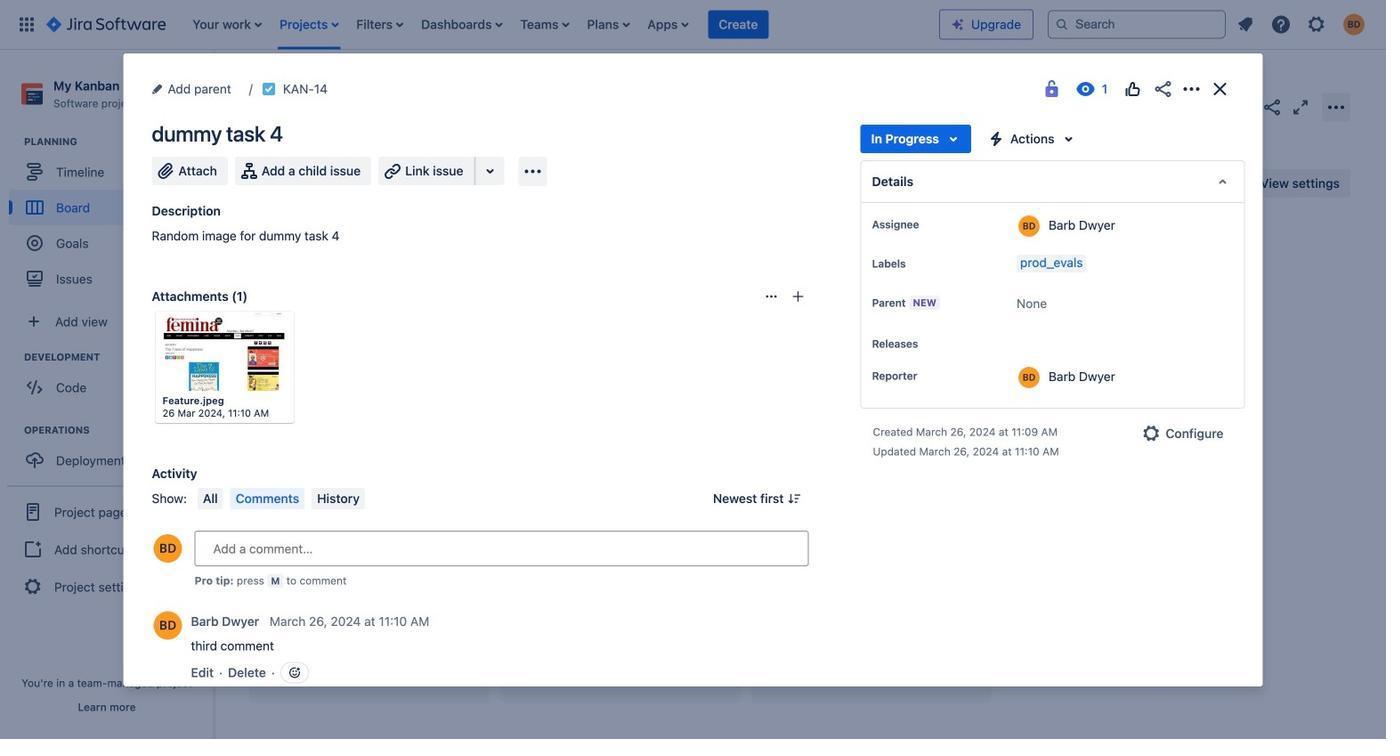 Task type: describe. For each thing, give the bounding box(es) containing it.
3 list item from the left
[[351, 0, 409, 49]]

5 list item from the left
[[515, 0, 575, 49]]

actions image
[[1181, 78, 1202, 100]]

6 list item from the left
[[582, 0, 635, 49]]

add reaction image
[[287, 666, 302, 680]]

0 vertical spatial more information about barb dwyer image
[[1019, 367, 1040, 388]]

8 list item from the left
[[708, 0, 769, 49]]

2 heading from the top
[[24, 350, 213, 364]]

copy link to comment image
[[433, 613, 447, 627]]

4 list item from the left
[[416, 0, 508, 49]]

more information about barb dwyer image
[[1019, 215, 1040, 237]]

search image
[[1055, 17, 1069, 32]]

task image
[[262, 82, 276, 96]]

copy link to issue image
[[324, 81, 338, 95]]

3 heading from the top
[[24, 423, 213, 437]]

add people image
[[438, 173, 459, 194]]

enter full screen image
[[1290, 97, 1312, 118]]

download image
[[235, 320, 256, 341]]

reporter pin to top. only you can see pinned fields. image
[[921, 369, 935, 383]]

0 horizontal spatial list
[[184, 0, 939, 49]]

labels pin to top. only you can see pinned fields. image
[[910, 256, 924, 271]]



Task type: locate. For each thing, give the bounding box(es) containing it.
0 vertical spatial heading
[[24, 135, 213, 149]]

more options for attachments image
[[764, 289, 779, 304]]

link web pages and more image
[[479, 160, 501, 182]]

list
[[184, 0, 939, 49], [1230, 8, 1376, 41]]

heading
[[24, 135, 213, 149], [24, 350, 213, 364], [24, 423, 213, 437]]

close image
[[1210, 78, 1231, 100]]

more image
[[265, 320, 286, 341]]

1 vertical spatial heading
[[24, 350, 213, 364]]

Add a comment… field
[[195, 531, 809, 566]]

1 horizontal spatial more information about barb dwyer image
[[1019, 367, 1040, 388]]

2 list item from the left
[[274, 0, 344, 49]]

goal image
[[27, 235, 43, 251]]

more information about barb dwyer image
[[1019, 367, 1040, 388], [154, 611, 182, 640]]

vote options: no one has voted for this issue yet. image
[[1122, 78, 1144, 100]]

dialog
[[123, 53, 1263, 739]]

details element
[[861, 160, 1245, 203]]

banner
[[0, 0, 1386, 50]]

2 vertical spatial heading
[[24, 423, 213, 437]]

1 horizontal spatial list
[[1230, 8, 1376, 41]]

sidebar element
[[0, 50, 214, 739]]

1 vertical spatial more information about barb dwyer image
[[154, 611, 182, 640]]

jira software image
[[46, 14, 166, 35], [46, 14, 166, 35]]

list item
[[187, 0, 267, 49], [274, 0, 344, 49], [351, 0, 409, 49], [416, 0, 508, 49], [515, 0, 575, 49], [582, 0, 635, 49], [642, 0, 694, 49], [708, 0, 769, 49]]

Search field
[[1048, 10, 1226, 39]]

primary element
[[11, 0, 939, 49]]

1 heading from the top
[[24, 135, 213, 149]]

menu bar
[[194, 488, 369, 509]]

1 list item from the left
[[187, 0, 267, 49]]

None search field
[[1048, 10, 1226, 39]]

0 horizontal spatial more information about barb dwyer image
[[154, 611, 182, 640]]

group
[[9, 135, 213, 302], [9, 350, 213, 411], [9, 423, 213, 484], [7, 485, 207, 612]]

assignee pin to top. only you can see pinned fields. image
[[923, 217, 937, 232]]

Search this board text field
[[250, 167, 334, 199]]

add app image
[[522, 161, 544, 182]]

add attachment image
[[791, 289, 805, 304]]

7 list item from the left
[[642, 0, 694, 49]]



Task type: vqa. For each thing, say whether or not it's contained in the screenshot.
4th list item from right
yes



